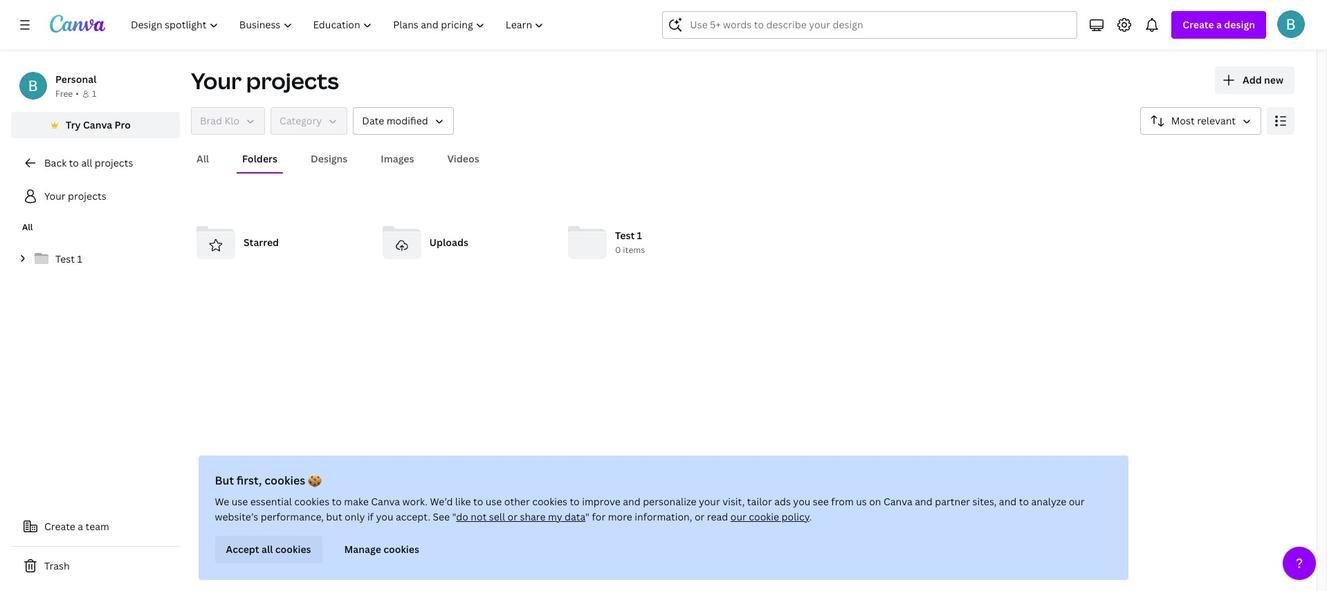 Task type: vqa. For each thing, say whether or not it's contained in the screenshot.
edited to the top
no



Task type: describe. For each thing, give the bounding box(es) containing it.
create for create a team
[[44, 521, 75, 534]]

add new
[[1243, 73, 1284, 87]]

we use essential cookies to make canva work. we'd like to use other cookies to improve and personalize your visit, tailor ads you see from us on canva and partner sites, and to analyze our website's performance, but only if you accept. see "
[[215, 496, 1085, 524]]

0
[[615, 245, 621, 256]]

our cookie policy link
[[731, 511, 810, 524]]

•
[[76, 88, 79, 100]]

first,
[[237, 473, 262, 489]]

items
[[623, 245, 645, 256]]

test 1 0 items
[[615, 229, 645, 256]]

Sort by button
[[1140, 107, 1262, 135]]

my
[[549, 511, 563, 524]]

brad
[[200, 114, 222, 127]]

0 vertical spatial 1
[[92, 88, 96, 100]]

0 vertical spatial you
[[794, 496, 811, 509]]

cookies down 🍪
[[295, 496, 330, 509]]

sites,
[[973, 496, 997, 509]]

accept all cookies
[[226, 543, 311, 556]]

ads
[[775, 496, 791, 509]]

manage
[[345, 543, 382, 556]]

most
[[1172, 114, 1195, 127]]

2 use from the left
[[486, 496, 502, 509]]

but
[[327, 511, 343, 524]]

brad klo image
[[1278, 10, 1305, 38]]

visit,
[[723, 496, 745, 509]]

1 horizontal spatial canva
[[372, 496, 401, 509]]

only
[[345, 511, 365, 524]]

🍪
[[308, 473, 322, 489]]

accept all cookies button
[[215, 536, 323, 564]]

0 vertical spatial projects
[[246, 66, 339, 96]]

test 1
[[55, 253, 82, 266]]

3 and from the left
[[1000, 496, 1017, 509]]

other
[[505, 496, 530, 509]]

improve
[[583, 496, 621, 509]]

on
[[870, 496, 882, 509]]

date
[[362, 114, 384, 127]]

1 vertical spatial your
[[44, 190, 66, 203]]

do not sell or share my data " for more information, or read our cookie policy .
[[457, 511, 813, 524]]

essential
[[251, 496, 292, 509]]

to up but
[[332, 496, 342, 509]]

trash link
[[11, 553, 180, 581]]

2 " from the left
[[586, 511, 590, 524]]

0 horizontal spatial all
[[81, 156, 92, 170]]

1 for test 1
[[77, 253, 82, 266]]

accept.
[[396, 511, 431, 524]]

1 vertical spatial all
[[22, 221, 33, 233]]

see
[[813, 496, 829, 509]]

1 for test 1 0 items
[[637, 229, 642, 243]]

brad klo
[[200, 114, 240, 127]]

cookies inside button
[[384, 543, 420, 556]]

to left the analyze
[[1020, 496, 1030, 509]]

sell
[[490, 511, 506, 524]]

all inside button
[[197, 152, 209, 165]]

free •
[[55, 88, 79, 100]]

back to all projects
[[44, 156, 133, 170]]

back
[[44, 156, 67, 170]]

a for design
[[1217, 18, 1222, 31]]

Category button
[[271, 107, 348, 135]]

designs
[[311, 152, 348, 165]]

work.
[[403, 496, 428, 509]]

from
[[832, 496, 854, 509]]

videos
[[447, 152, 479, 165]]

starred link
[[191, 218, 366, 268]]

your
[[699, 496, 721, 509]]

team
[[86, 521, 109, 534]]

more
[[609, 511, 633, 524]]

but first, cookies 🍪
[[215, 473, 322, 489]]

for
[[592, 511, 606, 524]]

date modified
[[362, 114, 428, 127]]

share
[[520, 511, 546, 524]]

most relevant
[[1172, 114, 1236, 127]]

test for test 1 0 items
[[615, 229, 635, 243]]

add
[[1243, 73, 1262, 87]]

do
[[457, 511, 469, 524]]

your projects link
[[11, 183, 180, 210]]

create a team button
[[11, 514, 180, 541]]

try canva pro
[[66, 118, 131, 132]]

designs button
[[305, 146, 353, 172]]

see
[[433, 511, 450, 524]]

we'd
[[430, 496, 453, 509]]

back to all projects link
[[11, 150, 180, 177]]



Task type: locate. For each thing, give the bounding box(es) containing it.
our down 'visit,' at the bottom
[[731, 511, 747, 524]]

not
[[471, 511, 487, 524]]

videos button
[[442, 146, 485, 172]]

or left read
[[695, 511, 705, 524]]

0 horizontal spatial a
[[78, 521, 83, 534]]

1 vertical spatial our
[[731, 511, 747, 524]]

performance,
[[261, 511, 324, 524]]

make
[[345, 496, 369, 509]]

and left partner
[[916, 496, 933, 509]]

new
[[1265, 73, 1284, 87]]

1 or from the left
[[508, 511, 518, 524]]

policy
[[782, 511, 810, 524]]

your projects down back to all projects
[[44, 190, 106, 203]]

analyze
[[1032, 496, 1067, 509]]

1 inside test 1 0 items
[[637, 229, 642, 243]]

you up policy
[[794, 496, 811, 509]]

data
[[565, 511, 586, 524]]

0 vertical spatial create
[[1183, 18, 1215, 31]]

trash
[[44, 560, 70, 573]]

1 vertical spatial create
[[44, 521, 75, 534]]

and right sites,
[[1000, 496, 1017, 509]]

or right 'sell'
[[508, 511, 518, 524]]

your up "brad klo"
[[191, 66, 242, 96]]

use up website's
[[232, 496, 248, 509]]

images
[[381, 152, 414, 165]]

all
[[81, 156, 92, 170], [262, 543, 273, 556]]

to right back
[[69, 156, 79, 170]]

create a team
[[44, 521, 109, 534]]

0 horizontal spatial your projects
[[44, 190, 106, 203]]

.
[[810, 511, 813, 524]]

1 " from the left
[[453, 511, 457, 524]]

1 horizontal spatial all
[[262, 543, 273, 556]]

0 vertical spatial our
[[1069, 496, 1085, 509]]

canva right on
[[884, 496, 913, 509]]

1 horizontal spatial a
[[1217, 18, 1222, 31]]

1 vertical spatial all
[[262, 543, 273, 556]]

all right accept
[[262, 543, 273, 556]]

1 horizontal spatial and
[[916, 496, 933, 509]]

2 vertical spatial projects
[[68, 190, 106, 203]]

modified
[[387, 114, 428, 127]]

but first, cookies 🍪 dialog
[[199, 456, 1129, 581]]

create
[[1183, 18, 1215, 31], [44, 521, 75, 534]]

test 1 link
[[11, 245, 180, 274]]

cookies down accept.
[[384, 543, 420, 556]]

projects
[[246, 66, 339, 96], [95, 156, 133, 170], [68, 190, 106, 203]]

images button
[[375, 146, 420, 172]]

Date modified button
[[353, 107, 454, 135]]

" left for
[[586, 511, 590, 524]]

0 vertical spatial your
[[191, 66, 242, 96]]

if
[[368, 511, 374, 524]]

test for test 1
[[55, 253, 75, 266]]

projects down back to all projects
[[68, 190, 106, 203]]

add new button
[[1215, 66, 1295, 94]]

folders
[[242, 152, 278, 165]]

"
[[453, 511, 457, 524], [586, 511, 590, 524]]

1 right •
[[92, 88, 96, 100]]

information,
[[635, 511, 693, 524]]

canva right try
[[83, 118, 112, 132]]

1 and from the left
[[623, 496, 641, 509]]

0 horizontal spatial you
[[376, 511, 394, 524]]

0 vertical spatial your projects
[[191, 66, 339, 96]]

create left design
[[1183, 18, 1215, 31]]

create for create a design
[[1183, 18, 1215, 31]]

0 horizontal spatial all
[[22, 221, 33, 233]]

" inside we use essential cookies to make canva work. we'd like to use other cookies to improve and personalize your visit, tailor ads you see from us on canva and partner sites, and to analyze our website's performance, but only if you accept. see "
[[453, 511, 457, 524]]

2 vertical spatial 1
[[77, 253, 82, 266]]

0 vertical spatial all
[[197, 152, 209, 165]]

your
[[191, 66, 242, 96], [44, 190, 66, 203]]

relevant
[[1198, 114, 1236, 127]]

to up data
[[570, 496, 580, 509]]

2 or from the left
[[695, 511, 705, 524]]

all inside "button"
[[262, 543, 273, 556]]

personalize
[[643, 496, 697, 509]]

1 vertical spatial test
[[55, 253, 75, 266]]

manage cookies button
[[334, 536, 431, 564]]

1 down your projects link
[[77, 253, 82, 266]]

2 and from the left
[[916, 496, 933, 509]]

cookies up essential on the left bottom
[[265, 473, 306, 489]]

you right if
[[376, 511, 394, 524]]

pro
[[115, 118, 131, 132]]

1 up items
[[637, 229, 642, 243]]

cookies inside "button"
[[276, 543, 311, 556]]

0 horizontal spatial use
[[232, 496, 248, 509]]

1 horizontal spatial you
[[794, 496, 811, 509]]

0 vertical spatial test
[[615, 229, 635, 243]]

0 vertical spatial a
[[1217, 18, 1222, 31]]

None search field
[[663, 11, 1078, 39]]

create a design
[[1183, 18, 1256, 31]]

a inside dropdown button
[[1217, 18, 1222, 31]]

1 horizontal spatial your projects
[[191, 66, 339, 96]]

test inside test 1 0 items
[[615, 229, 635, 243]]

tailor
[[748, 496, 773, 509]]

try canva pro button
[[11, 112, 180, 138]]

use up 'sell'
[[486, 496, 502, 509]]

read
[[708, 511, 729, 524]]

all
[[197, 152, 209, 165], [22, 221, 33, 233]]

0 horizontal spatial test
[[55, 253, 75, 266]]

canva inside button
[[83, 118, 112, 132]]

Search search field
[[690, 12, 1050, 38]]

try
[[66, 118, 81, 132]]

our right the analyze
[[1069, 496, 1085, 509]]

0 horizontal spatial "
[[453, 511, 457, 524]]

cookie
[[749, 511, 780, 524]]

1 horizontal spatial create
[[1183, 18, 1215, 31]]

" right see
[[453, 511, 457, 524]]

a left team
[[78, 521, 83, 534]]

0 horizontal spatial create
[[44, 521, 75, 534]]

1 vertical spatial a
[[78, 521, 83, 534]]

your down back
[[44, 190, 66, 203]]

you
[[794, 496, 811, 509], [376, 511, 394, 524]]

klo
[[225, 114, 240, 127]]

1 horizontal spatial use
[[486, 496, 502, 509]]

website's
[[215, 511, 259, 524]]

accept
[[226, 543, 260, 556]]

free
[[55, 88, 73, 100]]

canva
[[83, 118, 112, 132], [372, 496, 401, 509], [884, 496, 913, 509]]

and up do not sell or share my data " for more information, or read our cookie policy .
[[623, 496, 641, 509]]

0 vertical spatial all
[[81, 156, 92, 170]]

1 vertical spatial 1
[[637, 229, 642, 243]]

2 horizontal spatial canva
[[884, 496, 913, 509]]

all right back
[[81, 156, 92, 170]]

uploads
[[429, 236, 469, 249]]

our
[[1069, 496, 1085, 509], [731, 511, 747, 524]]

0 horizontal spatial and
[[623, 496, 641, 509]]

partner
[[936, 496, 971, 509]]

1 use from the left
[[232, 496, 248, 509]]

folders button
[[237, 146, 283, 172]]

projects up your projects link
[[95, 156, 133, 170]]

starred
[[244, 236, 279, 249]]

1 horizontal spatial 1
[[92, 88, 96, 100]]

do not sell or share my data link
[[457, 511, 586, 524]]

category
[[280, 114, 322, 127]]

your projects
[[191, 66, 339, 96], [44, 190, 106, 203]]

all button
[[191, 146, 215, 172]]

0 horizontal spatial 1
[[77, 253, 82, 266]]

cookies down "performance,"
[[276, 543, 311, 556]]

a for team
[[78, 521, 83, 534]]

0 horizontal spatial your
[[44, 190, 66, 203]]

0 horizontal spatial canva
[[83, 118, 112, 132]]

or
[[508, 511, 518, 524], [695, 511, 705, 524]]

create inside the 'create a team' button
[[44, 521, 75, 534]]

0 horizontal spatial or
[[508, 511, 518, 524]]

0 horizontal spatial our
[[731, 511, 747, 524]]

a inside button
[[78, 521, 83, 534]]

1 horizontal spatial "
[[586, 511, 590, 524]]

2 horizontal spatial and
[[1000, 496, 1017, 509]]

2 horizontal spatial 1
[[637, 229, 642, 243]]

test
[[615, 229, 635, 243], [55, 253, 75, 266]]

personal
[[55, 73, 97, 86]]

use
[[232, 496, 248, 509], [486, 496, 502, 509]]

a
[[1217, 18, 1222, 31], [78, 521, 83, 534]]

create left team
[[44, 521, 75, 534]]

1 horizontal spatial our
[[1069, 496, 1085, 509]]

1 horizontal spatial all
[[197, 152, 209, 165]]

our inside we use essential cookies to make canva work. we'd like to use other cookies to improve and personalize your visit, tailor ads you see from us on canva and partner sites, and to analyze our website's performance, but only if you accept. see "
[[1069, 496, 1085, 509]]

top level navigation element
[[122, 11, 556, 39]]

like
[[456, 496, 471, 509]]

create a design button
[[1172, 11, 1267, 39]]

we
[[215, 496, 230, 509]]

cookies up my
[[533, 496, 568, 509]]

projects up category
[[246, 66, 339, 96]]

1 vertical spatial you
[[376, 511, 394, 524]]

uploads link
[[377, 218, 552, 268]]

1 vertical spatial your projects
[[44, 190, 106, 203]]

1 horizontal spatial test
[[615, 229, 635, 243]]

canva up if
[[372, 496, 401, 509]]

your projects up klo
[[191, 66, 339, 96]]

create inside create a design dropdown button
[[1183, 18, 1215, 31]]

design
[[1225, 18, 1256, 31]]

Owner button
[[191, 107, 265, 135]]

1 vertical spatial projects
[[95, 156, 133, 170]]

to right like
[[474, 496, 484, 509]]

a left design
[[1217, 18, 1222, 31]]

manage cookies
[[345, 543, 420, 556]]

1 horizontal spatial your
[[191, 66, 242, 96]]

1 horizontal spatial or
[[695, 511, 705, 524]]



